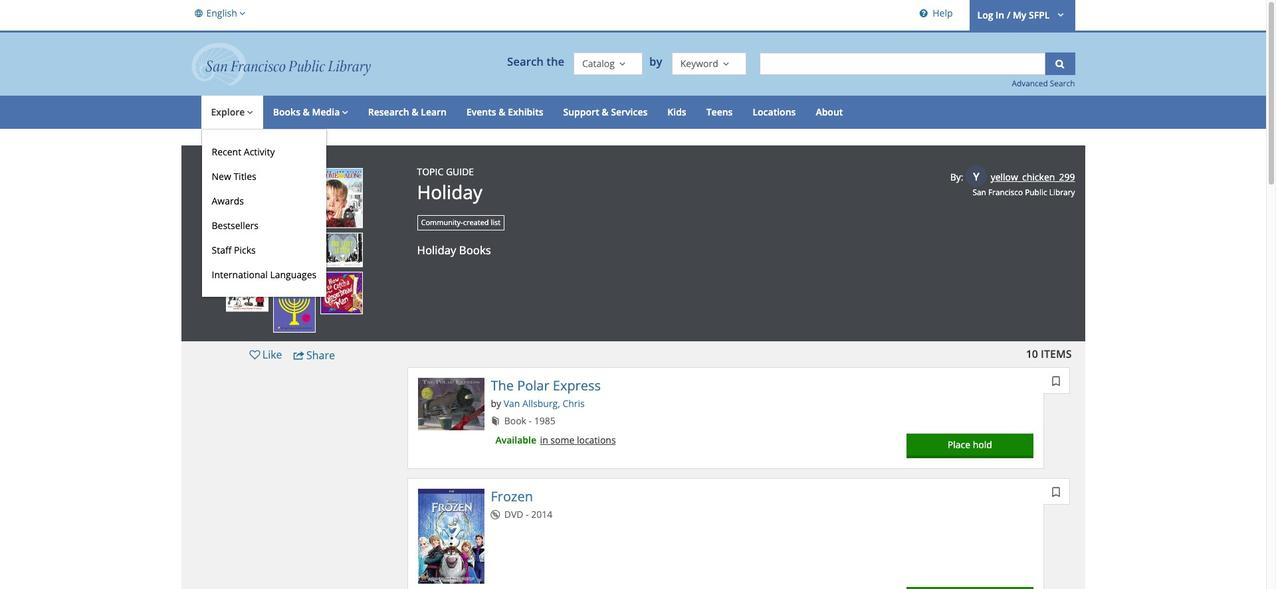 Task type: vqa. For each thing, say whether or not it's contained in the screenshot.
new
yes



Task type: describe. For each thing, give the bounding box(es) containing it.
advanced search
[[1012, 78, 1076, 89]]

picks
[[234, 244, 256, 256]]

express
[[553, 377, 601, 395]]

research
[[368, 105, 409, 118]]

holiday books
[[417, 242, 491, 258]]

events & exhibits
[[467, 105, 544, 118]]

guide
[[446, 165, 474, 178]]

1985
[[534, 415, 556, 427]]

y
[[974, 169, 980, 184]]

community-created list
[[421, 218, 501, 228]]

locations
[[577, 434, 616, 447]]

dvd
[[504, 509, 524, 521]]

/> link for the polar express
[[1044, 368, 1070, 394]]

events
[[467, 105, 496, 118]]

& for support
[[602, 105, 609, 118]]

y link
[[966, 165, 987, 187]]

van
[[504, 398, 520, 410]]

created
[[463, 218, 489, 228]]

francisco
[[989, 187, 1023, 197]]

export image
[[292, 349, 306, 363]]

- for dvd
[[526, 509, 529, 521]]

list
[[491, 218, 501, 228]]

events & exhibits link
[[457, 95, 554, 129]]

yellow_chicken_299 link
[[990, 164, 1076, 190]]

bestsellers
[[212, 219, 259, 232]]

& for books
[[303, 105, 310, 118]]

place hold
[[948, 439, 993, 451]]

chris
[[563, 398, 585, 410]]

share
[[306, 349, 335, 363]]

frozen image
[[418, 489, 484, 584]]

keyword
[[681, 57, 719, 70]]

yellow_chicken_299
[[991, 171, 1076, 183]]

books & media link
[[263, 95, 358, 129]]

items
[[1041, 347, 1072, 362]]

staff picks
[[212, 244, 256, 256]]

locations
[[753, 105, 796, 118]]

support
[[564, 105, 600, 118]]

awards
[[212, 195, 244, 207]]

advanced search link
[[1012, 78, 1076, 89]]

international languages link
[[202, 262, 327, 287]]

english
[[206, 7, 237, 19]]

activity
[[244, 145, 275, 158]]

new titles
[[212, 170, 256, 183]]

some
[[551, 434, 575, 447]]

dvd - 2014
[[502, 509, 553, 521]]

international languages
[[212, 268, 317, 281]]

frozen
[[491, 488, 533, 506]]

1 horizontal spatial books
[[459, 242, 491, 258]]

0 horizontal spatial search
[[507, 54, 544, 69]]

1 horizontal spatial by
[[650, 54, 665, 69]]

learn
[[421, 105, 447, 118]]

& for research
[[412, 105, 419, 118]]

advanced
[[1012, 78, 1048, 89]]

hold
[[973, 439, 993, 451]]

staff
[[212, 244, 232, 256]]

search image
[[1054, 57, 1067, 70]]

titles
[[234, 170, 256, 183]]

catalog
[[582, 57, 615, 70]]

about link
[[806, 95, 853, 129]]

search the
[[507, 54, 565, 69]]

topic guide holiday
[[417, 165, 483, 205]]

arrow image for log in / my sfpl
[[1053, 8, 1068, 21]]

the polar express by van allsburg, chris
[[491, 377, 601, 410]]

the
[[491, 377, 514, 395]]

like
[[263, 348, 282, 363]]

recent activity
[[212, 145, 275, 158]]



Task type: locate. For each thing, give the bounding box(es) containing it.
log in / my sfpl link
[[970, 0, 1076, 30]]

arrow image right sfpl at top
[[1053, 8, 1068, 21]]

sfpl
[[1029, 9, 1050, 21]]

0 horizontal spatial by
[[491, 398, 501, 410]]

by inside the polar express by van allsburg, chris
[[491, 398, 501, 410]]

0 vertical spatial -
[[529, 415, 532, 427]]

book image
[[489, 415, 502, 427]]

place hold link
[[907, 434, 1034, 459]]

the polar express image
[[418, 378, 484, 431]]

explore
[[211, 105, 245, 118]]

log
[[978, 9, 994, 21]]

by:
[[951, 171, 964, 183]]

help circled image
[[918, 7, 931, 19]]

1 vertical spatial /> link
[[1044, 479, 1070, 505]]

- right dvd
[[526, 509, 529, 521]]

about
[[816, 105, 843, 118]]

support & services
[[564, 105, 648, 118]]

heart empty image
[[248, 348, 263, 363]]

my
[[1013, 9, 1027, 21]]

1 horizontal spatial search
[[1050, 78, 1076, 89]]

holiday
[[417, 180, 483, 205], [417, 242, 456, 258]]

like button
[[244, 347, 286, 364]]

research & learn link
[[358, 95, 457, 129]]

kids
[[668, 105, 687, 118]]

languages
[[270, 268, 317, 281]]

10 items
[[1026, 347, 1072, 362]]

None search field
[[760, 52, 1046, 75]]

& left learn
[[412, 105, 419, 118]]

- left 1985
[[529, 415, 532, 427]]

new
[[212, 170, 231, 183]]

services
[[611, 105, 648, 118]]

& for events
[[499, 105, 506, 118]]

- for book
[[529, 415, 532, 427]]

10
[[1026, 347, 1039, 362]]

search down search icon
[[1050, 78, 1076, 89]]

by left van
[[491, 398, 501, 410]]

research & learn
[[368, 105, 447, 118]]

available in some locations
[[496, 434, 616, 447]]

& left media
[[303, 105, 310, 118]]

&
[[303, 105, 310, 118], [412, 105, 419, 118], [499, 105, 506, 118], [602, 105, 609, 118]]

search left the
[[507, 54, 544, 69]]

0 vertical spatial by
[[650, 54, 665, 69]]

arrow image inside explore link
[[245, 105, 253, 118]]

arrow image up recent activity
[[245, 105, 253, 118]]

public
[[1025, 187, 1048, 197]]

international
[[212, 268, 268, 281]]

arrow image for explore
[[245, 105, 253, 118]]

0 vertical spatial search
[[507, 54, 544, 69]]

catalog button
[[574, 52, 643, 75]]

/> link for frozen
[[1044, 479, 1070, 505]]

english link
[[191, 0, 249, 27]]

van allsburg, chris link
[[504, 398, 585, 410]]

1 vertical spatial by
[[491, 398, 501, 410]]

cd image
[[489, 509, 502, 521]]

in
[[996, 9, 1005, 21]]

san
[[973, 187, 987, 197]]

polar
[[517, 377, 550, 395]]

keyword button
[[672, 52, 747, 75]]

teens
[[707, 105, 733, 118]]

1 holiday from the top
[[417, 180, 483, 205]]

0 vertical spatial books
[[273, 105, 301, 118]]

help
[[933, 7, 953, 19]]

holiday down community-
[[417, 242, 456, 258]]

arrow image inside "english" link
[[237, 7, 246, 20]]

arrow image
[[237, 7, 246, 20], [1053, 8, 1068, 21], [245, 105, 253, 118]]

3 & from the left
[[499, 105, 506, 118]]

1 vertical spatial holiday
[[417, 242, 456, 258]]

exhibits
[[508, 105, 544, 118]]

teens link
[[697, 95, 743, 129]]

library
[[1050, 187, 1076, 197]]

san francisco public library image
[[191, 42, 371, 86]]

allsburg,
[[523, 398, 560, 410]]

1 & from the left
[[303, 105, 310, 118]]

books down created
[[459, 242, 491, 258]]

/
[[1007, 9, 1011, 21]]

awards link
[[202, 189, 327, 213]]

bestsellers link
[[202, 213, 327, 238]]

1 /> link from the top
[[1044, 368, 1070, 394]]

explore link
[[201, 95, 263, 129]]

2014
[[531, 509, 553, 521]]

arrow image inside the log in / my sfpl link
[[1053, 8, 1068, 21]]

community-
[[421, 218, 463, 228]]

1 vertical spatial search
[[1050, 78, 1076, 89]]

by
[[650, 54, 665, 69], [491, 398, 501, 410]]

& right events
[[499, 105, 506, 118]]

books
[[273, 105, 301, 118], [459, 242, 491, 258]]

recent activity link
[[202, 139, 327, 164]]

topic
[[417, 165, 444, 178]]

new titles link
[[202, 164, 327, 189]]

book
[[504, 415, 527, 427]]

in some locations button
[[540, 434, 616, 447]]

help link
[[914, 0, 957, 30]]

log in / my sfpl
[[978, 9, 1050, 21]]

2 & from the left
[[412, 105, 419, 118]]

support & services link
[[554, 95, 658, 129]]

arrow image up san francisco public library image
[[237, 7, 246, 20]]

arrow image
[[340, 105, 348, 118]]

recent
[[212, 145, 241, 158]]

available
[[496, 434, 537, 447]]

place
[[948, 439, 971, 451]]

1 vertical spatial -
[[526, 509, 529, 521]]

staff picks link
[[202, 238, 327, 262]]

holiday down guide
[[417, 180, 483, 205]]

kids link
[[658, 95, 697, 129]]

2 /> link from the top
[[1044, 479, 1070, 505]]

1 vertical spatial books
[[459, 242, 491, 258]]

frozen link
[[491, 488, 533, 506]]

4 & from the left
[[602, 105, 609, 118]]

0 vertical spatial /> link
[[1044, 368, 1070, 394]]

book - 1985
[[502, 415, 556, 427]]

by left 'keyword'
[[650, 54, 665, 69]]

locations link
[[743, 95, 806, 129]]

0 horizontal spatial books
[[273, 105, 301, 118]]

2 holiday from the top
[[417, 242, 456, 258]]

0 vertical spatial holiday
[[417, 180, 483, 205]]

the
[[547, 54, 565, 69]]

books left media
[[273, 105, 301, 118]]

media
[[312, 105, 340, 118]]

-
[[529, 415, 532, 427], [526, 509, 529, 521]]

san francisco public library
[[973, 187, 1076, 197]]

in
[[540, 434, 548, 447]]

& right support at the top of the page
[[602, 105, 609, 118]]



